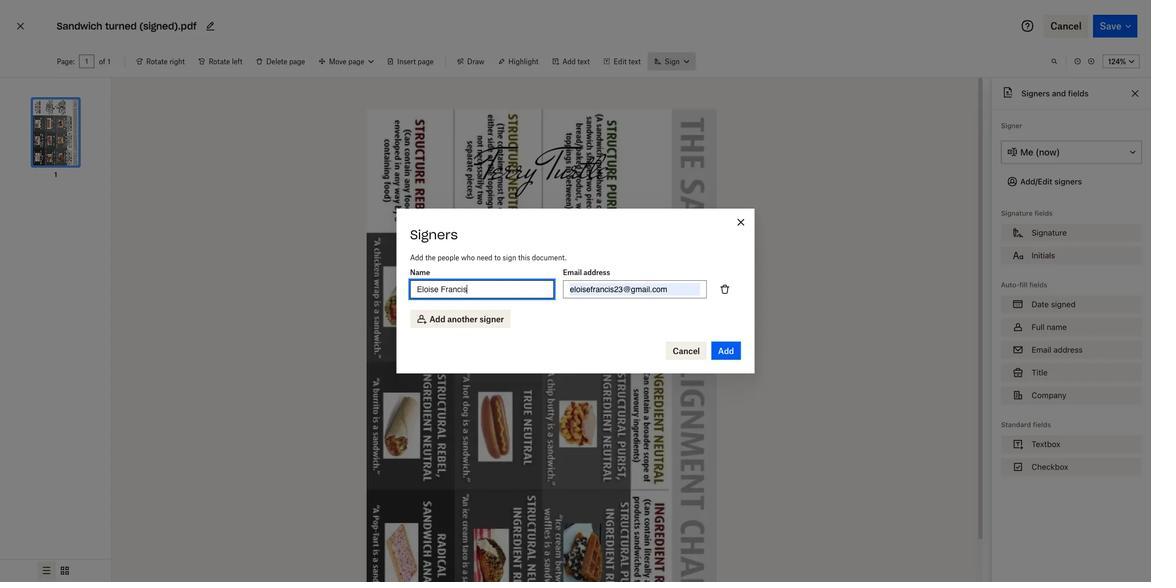 Task type: vqa. For each thing, say whether or not it's contained in the screenshot.
BUTTON TO CHANGE SIDEBAR GRID VIEW TO LIST VIEW RADIO
yes



Task type: describe. For each thing, give the bounding box(es) containing it.
insert page button
[[380, 52, 441, 71]]

the
[[426, 253, 436, 262]]

add another signer
[[430, 314, 504, 324]]

cancel image
[[14, 17, 27, 35]]

rotate left
[[209, 57, 243, 66]]

delete page
[[266, 57, 305, 66]]

add for add text
[[563, 57, 576, 66]]

delete
[[266, 57, 287, 66]]

email
[[563, 268, 582, 277]]

draw
[[467, 57, 485, 66]]

of
[[99, 57, 105, 66]]

signer
[[480, 314, 504, 324]]

1 inside page 1. selected thumbnail preview element
[[54, 170, 57, 179]]

page for insert page
[[418, 57, 434, 66]]

page:
[[57, 57, 75, 66]]

0 vertical spatial 1
[[108, 57, 111, 66]]

highlight button
[[492, 52, 546, 71]]

signers dialog
[[397, 209, 755, 374]]

another
[[448, 314, 478, 324]]

rotate right button
[[129, 52, 192, 71]]

rotate left button
[[192, 52, 249, 71]]

address
[[584, 268, 610, 277]]

(signed).pdf
[[140, 20, 197, 32]]

name
[[410, 268, 430, 277]]

add the people who need to sign this document.
[[410, 253, 567, 262]]

right
[[170, 57, 185, 66]]

add another signer button
[[410, 310, 511, 328]]

need
[[477, 253, 493, 262]]

rotate right
[[146, 57, 185, 66]]



Task type: locate. For each thing, give the bounding box(es) containing it.
people
[[438, 253, 460, 262]]

edit
[[614, 57, 627, 66]]

0 horizontal spatial text
[[578, 57, 590, 66]]

email address
[[563, 268, 610, 277]]

cancel
[[673, 346, 700, 356]]

0 horizontal spatial page
[[289, 57, 305, 66]]

cancel button
[[666, 342, 707, 360]]

2 rotate from the left
[[209, 57, 230, 66]]

draw button
[[450, 52, 492, 71]]

page inside button
[[418, 57, 434, 66]]

1 horizontal spatial text
[[629, 57, 641, 66]]

page inside button
[[289, 57, 305, 66]]

text for edit text
[[629, 57, 641, 66]]

page right delete
[[289, 57, 305, 66]]

add text button
[[546, 52, 597, 71]]

this
[[518, 253, 530, 262]]

0 horizontal spatial 1
[[54, 170, 57, 179]]

highlight
[[509, 57, 539, 66]]

1 horizontal spatial page
[[418, 57, 434, 66]]

text for add text
[[578, 57, 590, 66]]

text
[[578, 57, 590, 66], [629, 57, 641, 66]]

1 horizontal spatial rotate
[[209, 57, 230, 66]]

text right edit
[[629, 57, 641, 66]]

add left the
[[410, 253, 424, 262]]

option group
[[0, 559, 111, 582]]

to
[[495, 253, 501, 262]]

add right highlight
[[563, 57, 576, 66]]

edit text
[[614, 57, 641, 66]]

Button to change sidebar list view to grid view radio
[[56, 562, 74, 580]]

1 text from the left
[[578, 57, 590, 66]]

sign
[[503, 253, 517, 262]]

add
[[563, 57, 576, 66], [410, 253, 424, 262], [430, 314, 446, 324], [719, 346, 735, 356]]

add for add the people who need to sign this document.
[[410, 253, 424, 262]]

page
[[289, 57, 305, 66], [418, 57, 434, 66]]

None number field
[[85, 57, 89, 66]]

turned
[[105, 20, 137, 32]]

Button to change sidebar grid view to list view radio
[[38, 562, 56, 580]]

1 page from the left
[[289, 57, 305, 66]]

text left edit
[[578, 57, 590, 66]]

1 vertical spatial 1
[[54, 170, 57, 179]]

2 text from the left
[[629, 57, 641, 66]]

add right cancel button
[[719, 346, 735, 356]]

delete page button
[[249, 52, 312, 71]]

text inside button
[[629, 57, 641, 66]]

add inside button
[[563, 57, 576, 66]]

page 1. selected thumbnail preview element
[[19, 87, 92, 180]]

rotate
[[146, 57, 168, 66], [209, 57, 230, 66]]

rotate left right
[[146, 57, 168, 66]]

sandwich turned (signed).pdf
[[57, 20, 197, 32]]

Email address text field
[[570, 283, 700, 296]]

text inside button
[[578, 57, 590, 66]]

rotate for rotate right
[[146, 57, 168, 66]]

rotate left left
[[209, 57, 230, 66]]

0 horizontal spatial rotate
[[146, 57, 168, 66]]

add for add another signer
[[430, 314, 446, 324]]

of 1
[[99, 57, 111, 66]]

signers
[[410, 227, 458, 243]]

insert page
[[397, 57, 434, 66]]

Name text field
[[417, 283, 547, 296]]

page right insert
[[418, 57, 434, 66]]

who
[[461, 253, 475, 262]]

1 horizontal spatial 1
[[108, 57, 111, 66]]

add left another
[[430, 314, 446, 324]]

1
[[108, 57, 111, 66], [54, 170, 57, 179]]

left
[[232, 57, 243, 66]]

insert
[[397, 57, 416, 66]]

sandwich
[[57, 20, 102, 32]]

add button
[[712, 342, 741, 360]]

edit text button
[[597, 52, 648, 71]]

rotate for rotate left
[[209, 57, 230, 66]]

page for delete page
[[289, 57, 305, 66]]

1 rotate from the left
[[146, 57, 168, 66]]

2 page from the left
[[418, 57, 434, 66]]

document.
[[532, 253, 567, 262]]

add text
[[563, 57, 590, 66]]



